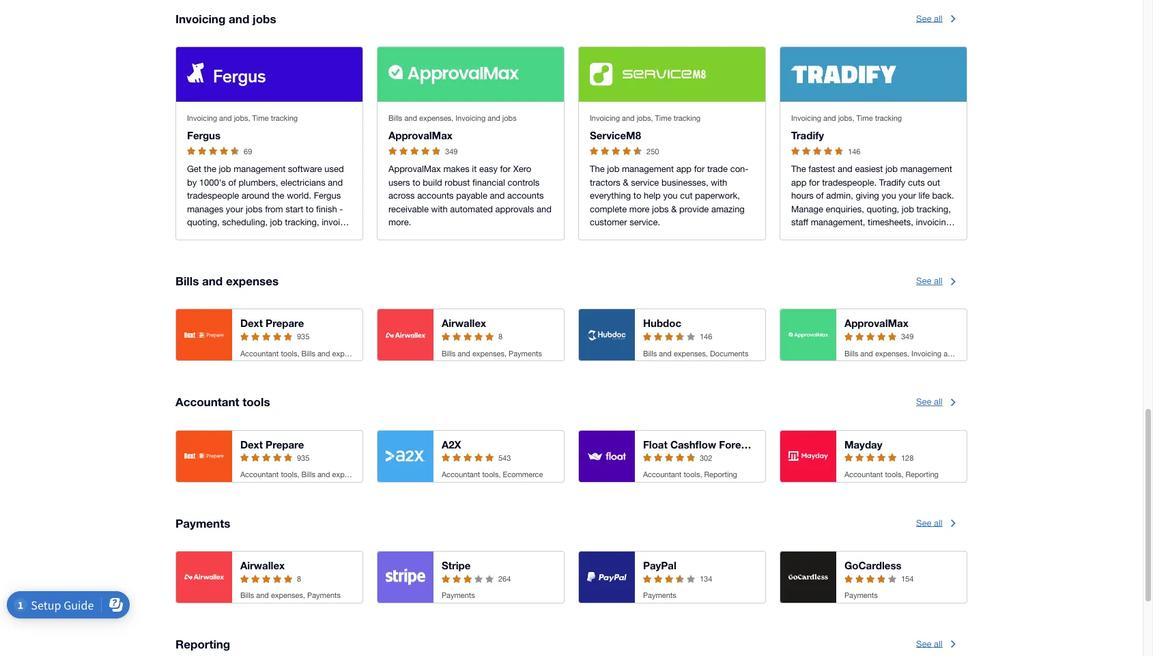 Task type: vqa. For each thing, say whether or not it's contained in the screenshot.
up
no



Task type: describe. For each thing, give the bounding box(es) containing it.
of left the how
[[232, 244, 240, 254]]

accountant tools, bills and expenses for accountant tools
[[240, 471, 364, 479]]

tools, for float cashflow forecasting app logo
[[684, 471, 702, 479]]

1 horizontal spatial -
[[340, 204, 343, 214]]

tradify link
[[791, 129, 824, 141]]

more!
[[800, 231, 822, 241]]

you inside the fastest and easiest job management app for tradespeople. tradify cuts out hours of admin, giving you your life back. manage enquiries, quoting, job tracking, staff management, timesheets, invoicing & more! trusted by thousands of trades people around the world.
[[882, 191, 896, 201]]

management inside get the job management software used by 1000's of plumbers, electricians and tradespeople around the world. fergus manages your jobs from start to finish - quoting, scheduling, job tracking, invoic ing - and integrates with xero to give you a 360 view of how your business is performing.
[[234, 164, 286, 174]]

the inside the fastest and easiest job management app for tradespeople. tradify cuts out hours of admin, giving you your life back. manage enquiries, quoting, job tracking, staff management, timesheets, invoicing & more! trusted by thousands of trades people around the world.
[[851, 244, 864, 254]]

trade
[[707, 164, 728, 174]]

mayday
[[845, 438, 883, 450]]

businesses,
[[662, 177, 709, 188]]

easy
[[479, 164, 498, 174]]

a
[[187, 244, 192, 254]]

tradespeople.
[[822, 177, 877, 188]]

cut
[[680, 191, 693, 201]]

expenses for accountant tools
[[332, 471, 364, 479]]

you inside get the job management software used by 1000's of plumbers, electricians and tradespeople around the world. fergus manages your jobs from start to finish - quoting, scheduling, job tracking, invoic ing - and integrates with xero to give you a 360 view of how your business is performing.
[[335, 231, 350, 241]]

approvalmax for approvalmax
[[845, 317, 909, 329]]

receivable
[[389, 204, 429, 214]]

time for people
[[857, 114, 873, 122]]

5 all from the top
[[934, 639, 943, 649]]

see for bills
[[916, 276, 932, 286]]

expenses, for hubdoc link
[[674, 350, 708, 358]]

give
[[317, 231, 333, 241]]

integrates
[[225, 231, 264, 241]]

of left trades
[[913, 231, 920, 241]]

paypal link
[[643, 559, 677, 571]]

payable
[[456, 191, 488, 201]]

1 vertical spatial 146
[[700, 333, 712, 341]]

automated
[[450, 204, 493, 214]]

1000's
[[199, 177, 226, 188]]

customer
[[590, 217, 627, 227]]

approvalmax inside bills and expenses, invoicing and jobs approvalmax
[[389, 129, 453, 141]]

and inside invoicing and jobs, time tracking servicem8
[[622, 114, 635, 122]]

world. inside get the job management software used by 1000's of plumbers, electricians and tradespeople around the world. fergus manages your jobs from start to finish - quoting, scheduling, job tracking, invoic ing - and integrates with xero to give you a 360 view of how your business is performing.
[[287, 191, 311, 201]]

job up timesheets,
[[902, 204, 914, 214]]

build
[[423, 177, 442, 188]]

fergus inside get the job management software used by 1000's of plumbers, electricians and tradespeople around the world. fergus manages your jobs from start to finish - quoting, scheduling, job tracking, invoic ing - and integrates with xero to give you a 360 view of how your business is performing.
[[314, 191, 341, 201]]

how
[[242, 244, 259, 254]]

jobs inside get the job management software used by 1000's of plumbers, electricians and tradespeople around the world. fergus manages your jobs from start to finish - quoting, scheduling, job tracking, invoic ing - and integrates with xero to give you a 360 view of how your business is performing.
[[246, 204, 263, 214]]

airwallex for airwallex link to the top
[[442, 317, 486, 329]]

to left "give"
[[306, 231, 314, 241]]

bills and expenses, invoicing and jobs
[[845, 350, 973, 358]]

life
[[919, 191, 930, 201]]

giving
[[856, 191, 879, 201]]

accountant for a2x logo
[[442, 471, 480, 479]]

1 vertical spatial &
[[671, 204, 677, 214]]

1 vertical spatial -
[[202, 231, 205, 241]]

0 vertical spatial expenses
[[226, 274, 279, 288]]

tracking, inside the fastest and easiest job management app for tradespeople. tradify cuts out hours of admin, giving you your life back. manage enquiries, quoting, job tracking, staff management, timesheets, invoicing & more! trusted by thousands of trades people around the world.
[[917, 204, 951, 214]]

timesheets,
[[868, 217, 914, 227]]

a2x logo image
[[386, 451, 425, 462]]

fastest
[[809, 164, 835, 174]]

cuts
[[908, 177, 925, 188]]

134
[[700, 575, 712, 583]]

8 for airwallex link to the left
[[297, 575, 301, 583]]

0 horizontal spatial &
[[623, 177, 629, 188]]

get the job management software used by 1000's of plumbers, electricians and tradespeople around the world. fergus manages your jobs from start to finish - quoting, scheduling, job tracking, invoic ing - and integrates with xero to give you a 360 view of how your business is performing.
[[187, 164, 350, 267]]

users
[[389, 177, 410, 188]]

documents
[[710, 350, 749, 358]]

trades
[[923, 231, 951, 241]]

fergus link
[[187, 129, 221, 141]]

stripe
[[442, 559, 471, 571]]

makes
[[443, 164, 470, 174]]

the for tradify
[[791, 164, 806, 174]]

approvals
[[495, 204, 534, 214]]

accountant for mayday app logo
[[845, 471, 883, 479]]

management inside the job management app for trade con tractors & service businesses, with everything to help you cut paperwork, complete more jobs & provide amazing customer service.
[[622, 164, 674, 174]]

bills and expenses, documents
[[643, 350, 749, 358]]

paypal
[[643, 559, 677, 571]]

gocardless app logo image
[[789, 574, 828, 580]]

4 see all link from the top
[[916, 513, 968, 534]]

servicem8 link
[[590, 129, 641, 141]]

tradify inside 'invoicing and jobs, time tracking tradify'
[[791, 129, 824, 141]]

invoicing and jobs, time tracking tradify
[[791, 114, 902, 141]]

250
[[647, 147, 659, 155]]

543
[[498, 454, 511, 462]]

invoicing and jobs, time tracking fergus
[[187, 114, 298, 141]]

accountant tools
[[176, 395, 270, 409]]

jobs, inside invoicing and jobs, time tracking servicem8
[[637, 114, 653, 122]]

dext prepare link for accountant tools
[[240, 438, 304, 450]]

jobs inside bills and expenses, invoicing and jobs approvalmax
[[502, 114, 517, 122]]

complete
[[590, 204, 627, 214]]

invoicing for invoicing and jobs, time tracking fergus
[[187, 114, 217, 122]]

1 vertical spatial approvalmax link
[[845, 317, 909, 329]]

float
[[643, 438, 668, 450]]

see all link for invoicing
[[916, 8, 968, 30]]

the job management app for trade con tractors & service businesses, with everything to help you cut paperwork, complete more jobs & provide amazing customer service.
[[590, 164, 749, 227]]

bills and expenses
[[176, 274, 279, 288]]

and inside "invoicing and jobs, time tracking fergus"
[[219, 114, 232, 122]]

see for accountant
[[916, 397, 932, 407]]

0 horizontal spatial approvalmax app logo image
[[389, 65, 519, 84]]

performing.
[[187, 257, 233, 267]]

see all for bills
[[916, 276, 943, 286]]

approvalmax makes it easy for xero users to build robust financial controls across accounts payable and accounts receivable with automated approvals and more.
[[389, 164, 552, 227]]

plumbers,
[[239, 177, 278, 188]]

view
[[212, 244, 230, 254]]

accountant tools, reporting for float cashflow forecasting
[[643, 471, 737, 479]]

more.
[[389, 217, 411, 227]]

amazing
[[712, 204, 745, 214]]

management,
[[811, 217, 866, 227]]

5 see from the top
[[916, 639, 932, 649]]

tools
[[243, 395, 270, 409]]

all for accountant
[[934, 397, 943, 407]]

5 see all link from the top
[[916, 634, 968, 655]]

your inside the fastest and easiest job management app for tradespeople. tradify cuts out hours of admin, giving you your life back. manage enquiries, quoting, job tracking, staff management, timesheets, invoicing & more! trusted by thousands of trades people around the world.
[[899, 191, 916, 201]]

935 for accountant tools
[[297, 454, 310, 462]]

stripe link
[[442, 559, 471, 571]]

1 vertical spatial approvalmax app logo image
[[789, 332, 828, 338]]

dext for and
[[240, 317, 263, 329]]

4 see from the top
[[916, 518, 932, 528]]

accountant for float cashflow forecasting app logo
[[643, 471, 682, 479]]

5 see all from the top
[[916, 639, 943, 649]]

hubdoc
[[643, 317, 682, 329]]

airwallex for airwallex link to the left
[[240, 559, 285, 571]]

invoicing and jobs
[[176, 12, 276, 26]]

tools, for a2x logo
[[482, 471, 501, 479]]

with inside get the job management software used by 1000's of plumbers, electricians and tradespeople around the world. fergus manages your jobs from start to finish - quoting, scheduling, job tracking, invoic ing - and integrates with xero to give you a 360 view of how your business is performing.
[[267, 231, 283, 241]]

0 horizontal spatial reporting
[[176, 637, 230, 651]]

see all link for bills
[[916, 271, 968, 292]]

paperwork,
[[695, 191, 740, 201]]

0 horizontal spatial the
[[204, 164, 216, 174]]

fergus app logo image
[[187, 63, 266, 86]]

trusted
[[825, 231, 854, 241]]

expenses, for airwallex link to the left
[[271, 592, 305, 600]]

expenses, for bottom approvalmax link
[[875, 350, 910, 358]]

to right "start"
[[306, 204, 314, 214]]

bills and expenses, payments for airwallex link to the top
[[442, 350, 542, 358]]

cashflow
[[671, 438, 716, 450]]

quoting, inside get the job management software used by 1000's of plumbers, electricians and tradespeople around the world. fergus manages your jobs from start to finish - quoting, scheduling, job tracking, invoic ing - and integrates with xero to give you a 360 view of how your business is performing.
[[187, 217, 220, 227]]

con
[[730, 164, 749, 174]]

gocardless
[[845, 559, 902, 571]]

across
[[389, 191, 415, 201]]

you inside the job management app for trade con tractors & service businesses, with everything to help you cut paperwork, complete more jobs & provide amazing customer service.
[[663, 191, 678, 201]]

time inside invoicing and jobs, time tracking servicem8
[[655, 114, 672, 122]]

tools, for mayday app logo
[[885, 471, 904, 479]]

1 horizontal spatial the
[[272, 191, 284, 201]]

for for jobs
[[500, 164, 511, 174]]

hours
[[791, 191, 814, 201]]

invoicing inside bills and expenses, invoicing and jobs approvalmax
[[456, 114, 486, 122]]

ing
[[187, 231, 199, 241]]

invoicing
[[916, 217, 951, 227]]

xero inside approvalmax makes it easy for xero users to build robust financial controls across accounts payable and accounts receivable with automated approvals and more.
[[513, 164, 531, 174]]

tradespeople
[[187, 191, 239, 201]]

software
[[288, 164, 322, 174]]

302
[[700, 454, 712, 462]]

service
[[631, 177, 659, 188]]

mayday link
[[845, 438, 883, 450]]

0 vertical spatial airwallex link
[[442, 317, 486, 329]]

dext prepare for accountant tools
[[240, 438, 304, 450]]

dext prepare logo image for bills
[[185, 332, 224, 339]]

bills inside bills and expenses, invoicing and jobs approvalmax
[[389, 114, 402, 122]]

a2x link
[[442, 438, 461, 450]]

69
[[244, 147, 252, 155]]

provide
[[679, 204, 709, 214]]

job right 'easiest'
[[886, 164, 898, 174]]

invoicing for invoicing and jobs, time tracking servicem8
[[590, 114, 620, 122]]



Task type: locate. For each thing, give the bounding box(es) containing it.
1 horizontal spatial fergus
[[314, 191, 341, 201]]

0 horizontal spatial tracking
[[271, 114, 298, 122]]

tradify up fastest on the top right of the page
[[791, 129, 824, 141]]

tradify logo image
[[791, 66, 897, 83]]

0 horizontal spatial tracking,
[[285, 217, 319, 227]]

management up plumbers,
[[234, 164, 286, 174]]

1 vertical spatial the
[[272, 191, 284, 201]]

0 horizontal spatial time
[[252, 114, 269, 122]]

128
[[901, 454, 914, 462]]

0 vertical spatial 349
[[445, 147, 458, 155]]

2 management from the left
[[622, 164, 674, 174]]

349
[[445, 147, 458, 155], [901, 333, 914, 341]]

0 horizontal spatial xero
[[286, 231, 304, 241]]

dext prepare link
[[240, 317, 304, 329], [240, 438, 304, 450]]

prepare for bills and expenses
[[266, 317, 304, 329]]

fergus
[[187, 129, 221, 141], [314, 191, 341, 201]]

dext prepare link down bills and expenses
[[240, 317, 304, 329]]

airwallex app logo image for airwallex link to the left
[[185, 575, 224, 580]]

tracking,
[[917, 204, 951, 214], [285, 217, 319, 227]]

with inside the job management app for trade con tractors & service businesses, with everything to help you cut paperwork, complete more jobs & provide amazing customer service.
[[711, 177, 727, 188]]

accounts down the controls
[[507, 191, 544, 201]]

146 up 'easiest'
[[848, 147, 861, 155]]

more
[[629, 204, 650, 214]]

with down from
[[267, 231, 283, 241]]

thousands
[[869, 231, 910, 241]]

jobs, up servicem8
[[637, 114, 653, 122]]

4 all from the top
[[934, 518, 943, 528]]

for inside the fastest and easiest job management app for tradespeople. tradify cuts out hours of admin, giving you your life back. manage enquiries, quoting, job tracking, staff management, timesheets, invoicing & more! trusted by thousands of trades people around the world.
[[809, 177, 820, 188]]

bills and expenses, payments
[[442, 350, 542, 358], [240, 592, 341, 600]]

accountant tools, reporting
[[643, 471, 737, 479], [845, 471, 939, 479]]

0 vertical spatial bills and expenses, payments
[[442, 350, 542, 358]]

around inside the fastest and easiest job management app for tradespeople. tradify cuts out hours of admin, giving you your life back. manage enquiries, quoting, job tracking, staff management, timesheets, invoicing & more! trusted by thousands of trades people around the world.
[[821, 244, 849, 254]]

of right hours
[[816, 191, 824, 201]]

1 horizontal spatial 146
[[848, 147, 861, 155]]

approvalmax up bills and expenses, invoicing and jobs
[[845, 317, 909, 329]]

2 horizontal spatial tracking
[[875, 114, 902, 122]]

the for servicem8
[[590, 164, 605, 174]]

2 935 from the top
[[297, 454, 310, 462]]

264
[[498, 575, 511, 583]]

the left fastest on the top right of the page
[[791, 164, 806, 174]]

1 horizontal spatial management
[[622, 164, 674, 174]]

for inside the job management app for trade con tractors & service businesses, with everything to help you cut paperwork, complete more jobs & provide amazing customer service.
[[694, 164, 705, 174]]

jobs, for to
[[234, 114, 250, 122]]

1 management from the left
[[234, 164, 286, 174]]

2 see from the top
[[916, 276, 932, 286]]

1 horizontal spatial &
[[671, 204, 677, 214]]

a2x
[[442, 438, 461, 450]]

management inside the fastest and easiest job management app for tradespeople. tradify cuts out hours of admin, giving you your life back. manage enquiries, quoting, job tracking, staff management, timesheets, invoicing & more! trusted by thousands of trades people around the world.
[[900, 164, 952, 174]]

around inside get the job management software used by 1000's of plumbers, electricians and tradespeople around the world. fergus manages your jobs from start to finish - quoting, scheduling, job tracking, invoic ing - and integrates with xero to give you a 360 view of how your business is performing.
[[242, 191, 269, 201]]

accountant tools, reporting for mayday
[[845, 471, 939, 479]]

1 vertical spatial fergus
[[314, 191, 341, 201]]

1 vertical spatial dext prepare
[[240, 438, 304, 450]]

the inside the fastest and easiest job management app for tradespeople. tradify cuts out hours of admin, giving you your life back. manage enquiries, quoting, job tracking, staff management, timesheets, invoicing & more! trusted by thousands of trades people around the world.
[[791, 164, 806, 174]]

hubdoc logo image
[[587, 330, 627, 341]]

2 horizontal spatial time
[[857, 114, 873, 122]]

with down build
[[431, 204, 448, 214]]

prepare
[[266, 317, 304, 329], [266, 438, 304, 450]]

2 vertical spatial your
[[261, 244, 279, 254]]

servicem8 app logo image
[[590, 63, 706, 86]]

1 horizontal spatial jobs,
[[637, 114, 653, 122]]

dext prepare logo image down bills and expenses
[[185, 332, 224, 339]]

is
[[319, 244, 325, 254]]

tracking, inside get the job management software used by 1000's of plumbers, electricians and tradespeople around the world. fergus manages your jobs from start to finish - quoting, scheduling, job tracking, invoic ing - and integrates with xero to give you a 360 view of how your business is performing.
[[285, 217, 319, 227]]

airwallex
[[442, 317, 486, 329], [240, 559, 285, 571]]

1 horizontal spatial your
[[261, 244, 279, 254]]

2 horizontal spatial you
[[882, 191, 896, 201]]

0 vertical spatial approvalmax link
[[389, 129, 453, 141]]

help
[[644, 191, 661, 201]]

float cashflow forecasting app logo image
[[587, 451, 627, 461]]

mayday app logo image
[[789, 451, 828, 461]]

with down trade
[[711, 177, 727, 188]]

0 vertical spatial tracking,
[[917, 204, 951, 214]]

float cashflow forecasting link
[[643, 438, 777, 450]]

see all for accountant
[[916, 397, 943, 407]]

1 horizontal spatial app
[[791, 177, 807, 188]]

tracking, down "start"
[[285, 217, 319, 227]]

360
[[194, 244, 209, 254]]

approvalmax
[[389, 129, 453, 141], [389, 164, 441, 174], [845, 317, 909, 329]]

1 horizontal spatial accounts
[[507, 191, 544, 201]]

1 all from the top
[[934, 13, 943, 24]]

0 horizontal spatial 146
[[700, 333, 712, 341]]

bills and expenses, invoicing and jobs approvalmax
[[389, 114, 517, 141]]

& left service
[[623, 177, 629, 188]]

world. inside the fastest and easiest job management app for tradespeople. tradify cuts out hours of admin, giving you your life back. manage enquiries, quoting, job tracking, staff management, timesheets, invoicing & more! trusted by thousands of trades people around the world.
[[866, 244, 891, 254]]

3 see all from the top
[[916, 397, 943, 407]]

1 horizontal spatial tradify
[[879, 177, 906, 188]]

fergus up finish at the left of the page
[[314, 191, 341, 201]]

8 for airwallex link to the top
[[498, 333, 503, 341]]

- right finish at the left of the page
[[340, 204, 343, 214]]

approvalmax up 'users'
[[389, 164, 441, 174]]

2 horizontal spatial &
[[791, 231, 797, 241]]

0 vertical spatial with
[[711, 177, 727, 188]]

the up the 1000's
[[204, 164, 216, 174]]

jobs, inside "invoicing and jobs, time tracking fergus"
[[234, 114, 250, 122]]

gocardless link
[[845, 559, 902, 571]]

time inside 'invoicing and jobs, time tracking tradify'
[[857, 114, 873, 122]]

jobs, for people
[[838, 114, 855, 122]]

by down get
[[187, 177, 197, 188]]

and inside the fastest and easiest job management app for tradespeople. tradify cuts out hours of admin, giving you your life back. manage enquiries, quoting, job tracking, staff management, timesheets, invoicing & more! trusted by thousands of trades people around the world.
[[838, 164, 853, 174]]

1 see all from the top
[[916, 13, 943, 24]]

4 see all from the top
[[916, 518, 943, 528]]

2 horizontal spatial reporting
[[906, 471, 939, 479]]

for right easy
[[500, 164, 511, 174]]

dext prepare down bills and expenses
[[240, 317, 304, 329]]

2 dext from the top
[[240, 438, 263, 450]]

accounts down build
[[417, 191, 454, 201]]

you down 'invoic'
[[335, 231, 350, 241]]

invoicing and jobs, time tracking servicem8
[[590, 114, 701, 141]]

scheduling,
[[222, 217, 268, 227]]

0 vertical spatial fergus
[[187, 129, 221, 141]]

around down trusted
[[821, 244, 849, 254]]

2 prepare from the top
[[266, 438, 304, 450]]

2 see all link from the top
[[916, 271, 968, 292]]

your down cuts in the right top of the page
[[899, 191, 916, 201]]

stripe logo image
[[386, 569, 425, 586]]

xero up the business
[[286, 231, 304, 241]]

quoting, up timesheets,
[[867, 204, 900, 214]]

by right trusted
[[856, 231, 866, 241]]

2 jobs, from the left
[[637, 114, 653, 122]]

approvalmax app logo image
[[389, 65, 519, 84], [789, 332, 828, 338]]

0 horizontal spatial accounts
[[417, 191, 454, 201]]

1 accountant tools, bills and expenses from the top
[[240, 350, 364, 358]]

1 horizontal spatial reporting
[[704, 471, 737, 479]]

see all
[[916, 13, 943, 24], [916, 276, 943, 286], [916, 397, 943, 407], [916, 518, 943, 528], [916, 639, 943, 649]]

1 horizontal spatial quoting,
[[867, 204, 900, 214]]

2 dext prepare from the top
[[240, 438, 304, 450]]

admin,
[[826, 191, 853, 201]]

time down tradify logo
[[857, 114, 873, 122]]

1 vertical spatial 935
[[297, 454, 310, 462]]

accounts
[[417, 191, 454, 201], [507, 191, 544, 201]]

jobs, up 69
[[234, 114, 250, 122]]

accountant tools, bills and expenses for bills and expenses
[[240, 350, 364, 358]]

&
[[623, 177, 629, 188], [671, 204, 677, 214], [791, 231, 797, 241]]

enquiries,
[[826, 204, 864, 214]]

app up hours
[[791, 177, 807, 188]]

2 horizontal spatial with
[[711, 177, 727, 188]]

approvalmax link up build
[[389, 129, 453, 141]]

job up the everything
[[607, 164, 620, 174]]

dext for tools
[[240, 438, 263, 450]]

0 vertical spatial approvalmax
[[389, 129, 453, 141]]

0 vertical spatial accountant tools, bills and expenses
[[240, 350, 364, 358]]

invoicing inside "invoicing and jobs, time tracking fergus"
[[187, 114, 217, 122]]

1 prepare from the top
[[266, 317, 304, 329]]

to inside the job management app for trade con tractors & service businesses, with everything to help you cut paperwork, complete more jobs & provide amazing customer service.
[[634, 191, 641, 201]]

1 vertical spatial bills and expenses, payments
[[240, 592, 341, 600]]

3 all from the top
[[934, 397, 943, 407]]

job inside the job management app for trade con tractors & service businesses, with everything to help you cut paperwork, complete more jobs & provide amazing customer service.
[[607, 164, 620, 174]]

for down fastest on the top right of the page
[[809, 177, 820, 188]]

all for bills
[[934, 276, 943, 286]]

1 horizontal spatial airwallex link
[[442, 317, 486, 329]]

dext prepare down tools
[[240, 438, 304, 450]]

0 vertical spatial approvalmax app logo image
[[389, 65, 519, 84]]

expenses,
[[419, 114, 454, 122], [472, 350, 507, 358], [674, 350, 708, 358], [875, 350, 910, 358], [271, 592, 305, 600]]

0 horizontal spatial you
[[335, 231, 350, 241]]

2 dext prepare link from the top
[[240, 438, 304, 450]]

3 time from the left
[[857, 114, 873, 122]]

airwallex link
[[442, 317, 486, 329], [240, 559, 285, 571]]

to
[[413, 177, 420, 188], [634, 191, 641, 201], [306, 204, 314, 214], [306, 231, 314, 241]]

0 vertical spatial airwallex app logo image
[[386, 332, 425, 338]]

and
[[229, 12, 249, 26], [219, 114, 232, 122], [405, 114, 417, 122], [488, 114, 500, 122], [622, 114, 635, 122], [824, 114, 836, 122], [838, 164, 853, 174], [328, 177, 343, 188], [490, 191, 505, 201], [537, 204, 552, 214], [208, 231, 222, 241], [202, 274, 223, 288], [318, 350, 330, 358], [458, 350, 470, 358], [659, 350, 672, 358], [861, 350, 873, 358], [944, 350, 957, 358], [318, 471, 330, 479], [256, 592, 269, 600]]

time inside "invoicing and jobs, time tracking fergus"
[[252, 114, 269, 122]]

1 vertical spatial dext prepare link
[[240, 438, 304, 450]]

0 horizontal spatial airwallex link
[[240, 559, 285, 571]]

1 vertical spatial dext prepare logo image
[[185, 453, 224, 460]]

1 horizontal spatial the
[[791, 164, 806, 174]]

fergus inside "invoicing and jobs, time tracking fergus"
[[187, 129, 221, 141]]

0 horizontal spatial airwallex app logo image
[[185, 575, 224, 580]]

of right the 1000's
[[228, 177, 236, 188]]

1 horizontal spatial around
[[821, 244, 849, 254]]

0 vertical spatial your
[[899, 191, 916, 201]]

management up out
[[900, 164, 952, 174]]

3 jobs, from the left
[[838, 114, 855, 122]]

349 up bills and expenses, invoicing and jobs
[[901, 333, 914, 341]]

to inside approvalmax makes it easy for xero users to build robust financial controls across accounts payable and accounts receivable with automated approvals and more.
[[413, 177, 420, 188]]

0 vertical spatial app
[[677, 164, 692, 174]]

airwallex app logo image
[[386, 332, 425, 338], [185, 575, 224, 580]]

reporting for mayday
[[906, 471, 939, 479]]

1 dext prepare logo image from the top
[[185, 332, 224, 339]]

fergus up get
[[187, 129, 221, 141]]

0 vertical spatial prepare
[[266, 317, 304, 329]]

0 horizontal spatial 8
[[297, 575, 301, 583]]

1 dext prepare from the top
[[240, 317, 304, 329]]

154
[[901, 575, 914, 583]]

approvalmax up build
[[389, 129, 453, 141]]

world.
[[287, 191, 311, 201], [866, 244, 891, 254]]

job
[[219, 164, 231, 174], [607, 164, 620, 174], [886, 164, 898, 174], [902, 204, 914, 214], [270, 217, 282, 227]]

1 horizontal spatial world.
[[866, 244, 891, 254]]

0 horizontal spatial world.
[[287, 191, 311, 201]]

manage
[[791, 204, 824, 214]]

accountant for dext prepare logo corresponding to bills
[[240, 350, 279, 358]]

tractors
[[590, 164, 749, 188]]

1 vertical spatial tradify
[[879, 177, 906, 188]]

reporting
[[704, 471, 737, 479], [906, 471, 939, 479], [176, 637, 230, 651]]

time
[[252, 114, 269, 122], [655, 114, 672, 122], [857, 114, 873, 122]]

you right giving
[[882, 191, 896, 201]]

accountant tools, bills and expenses
[[240, 350, 364, 358], [240, 471, 364, 479]]

0 vertical spatial xero
[[513, 164, 531, 174]]

1 horizontal spatial tracking,
[[917, 204, 951, 214]]

electricians
[[281, 177, 326, 188]]

jobs inside the job management app for trade con tractors & service businesses, with everything to help you cut paperwork, complete more jobs & provide amazing customer service.
[[652, 204, 669, 214]]

1 time from the left
[[252, 114, 269, 122]]

servicem8
[[590, 129, 641, 141]]

349 up makes
[[445, 147, 458, 155]]

1 vertical spatial 349
[[901, 333, 914, 341]]

0 horizontal spatial approvalmax link
[[389, 129, 453, 141]]

the up the everything
[[590, 164, 605, 174]]

1 horizontal spatial bills and expenses, payments
[[442, 350, 542, 358]]

0 horizontal spatial 349
[[445, 147, 458, 155]]

1 horizontal spatial for
[[694, 164, 705, 174]]

for
[[500, 164, 511, 174], [694, 164, 705, 174], [809, 177, 820, 188]]

3 see all link from the top
[[916, 392, 968, 413]]

1 vertical spatial by
[[856, 231, 866, 241]]

the down trusted
[[851, 244, 864, 254]]

by inside the fastest and easiest job management app for tradespeople. tradify cuts out hours of admin, giving you your life back. manage enquiries, quoting, job tracking, staff management, timesheets, invoicing & more! trusted by thousands of trades people around the world.
[[856, 231, 866, 241]]

around down plumbers,
[[242, 191, 269, 201]]

back.
[[933, 191, 954, 201]]

see all for invoicing
[[916, 13, 943, 24]]

jobs
[[253, 12, 276, 26], [502, 114, 517, 122], [246, 204, 263, 214], [652, 204, 669, 214], [959, 350, 973, 358]]

0 horizontal spatial the
[[590, 164, 605, 174]]

the fastest and easiest job management app for tradespeople. tradify cuts out hours of admin, giving you your life back. manage enquiries, quoting, job tracking, staff management, timesheets, invoicing & more! trusted by thousands of trades people around the world.
[[791, 164, 954, 254]]

2 the from the left
[[791, 164, 806, 174]]

your right the how
[[261, 244, 279, 254]]

0 vertical spatial airwallex
[[442, 317, 486, 329]]

used
[[325, 164, 344, 174]]

2 accountant tools, reporting from the left
[[845, 471, 939, 479]]

from
[[265, 204, 283, 214]]

with inside approvalmax makes it easy for xero users to build robust financial controls across accounts payable and accounts receivable with automated approvals and more.
[[431, 204, 448, 214]]

xero inside get the job management software used by 1000's of plumbers, electricians and tradespeople around the world. fergus manages your jobs from start to finish - quoting, scheduling, job tracking, invoic ing - and integrates with xero to give you a 360 view of how your business is performing.
[[286, 231, 304, 241]]

- right ing
[[202, 231, 205, 241]]

1 horizontal spatial 349
[[901, 333, 914, 341]]

start
[[286, 204, 303, 214]]

1 accounts from the left
[[417, 191, 454, 201]]

the
[[204, 164, 216, 174], [272, 191, 284, 201], [851, 244, 864, 254]]

the inside the job management app for trade con tractors & service businesses, with everything to help you cut paperwork, complete more jobs & provide amazing customer service.
[[590, 164, 605, 174]]

1 vertical spatial 8
[[297, 575, 301, 583]]

the up from
[[272, 191, 284, 201]]

app inside the fastest and easiest job management app for tradespeople. tradify cuts out hours of admin, giving you your life back. manage enquiries, quoting, job tracking, staff management, timesheets, invoicing & more! trusted by thousands of trades people around the world.
[[791, 177, 807, 188]]

time up 250
[[655, 114, 672, 122]]

dext prepare logo image
[[185, 332, 224, 339], [185, 453, 224, 460]]

1 jobs, from the left
[[234, 114, 250, 122]]

1 vertical spatial xero
[[286, 231, 304, 241]]

3 see from the top
[[916, 397, 932, 407]]

1 vertical spatial world.
[[866, 244, 891, 254]]

935 for bills and expenses
[[297, 333, 310, 341]]

1 see all link from the top
[[916, 8, 968, 30]]

easiest
[[855, 164, 883, 174]]

quoting,
[[867, 204, 900, 214], [187, 217, 220, 227]]

approvalmax for approvalmax makes it easy for xero users to build robust financial controls across accounts payable and accounts receivable with automated approvals and more.
[[389, 164, 441, 174]]

1 accountant tools, reporting from the left
[[643, 471, 737, 479]]

3 management from the left
[[900, 164, 952, 174]]

tracking for people
[[875, 114, 902, 122]]

0 vertical spatial by
[[187, 177, 197, 188]]

0 horizontal spatial bills and expenses, payments
[[240, 592, 341, 600]]

invoicing for invoicing and jobs
[[176, 12, 226, 26]]

tradify inside the fastest and easiest job management app for tradespeople. tradify cuts out hours of admin, giving you your life back. manage enquiries, quoting, job tracking, staff management, timesheets, invoicing & more! trusted by thousands of trades people around the world.
[[879, 177, 906, 188]]

reporting for float cashflow forecasting
[[704, 471, 737, 479]]

business
[[281, 244, 317, 254]]

0 vertical spatial dext prepare link
[[240, 317, 304, 329]]

get
[[187, 164, 201, 174]]

service.
[[630, 217, 660, 227]]

0 vertical spatial world.
[[287, 191, 311, 201]]

time for to
[[252, 114, 269, 122]]

all for invoicing
[[934, 13, 943, 24]]

accountant tools, reporting down 302
[[643, 471, 737, 479]]

1 horizontal spatial airwallex
[[442, 317, 486, 329]]

quoting, inside the fastest and easiest job management app for tradespeople. tradify cuts out hours of admin, giving you your life back. manage enquiries, quoting, job tracking, staff management, timesheets, invoicing & more! trusted by thousands of trades people around the world.
[[867, 204, 900, 214]]

and inside 'invoicing and jobs, time tracking tradify'
[[824, 114, 836, 122]]

approvalmax inside approvalmax makes it easy for xero users to build robust financial controls across accounts payable and accounts receivable with automated approvals and more.
[[389, 164, 441, 174]]

dext prepare logo image for accountant
[[185, 453, 224, 460]]

935
[[297, 333, 310, 341], [297, 454, 310, 462]]

& inside the fastest and easiest job management app for tradespeople. tradify cuts out hours of admin, giving you your life back. manage enquiries, quoting, job tracking, staff management, timesheets, invoicing & more! trusted by thousands of trades people around the world.
[[791, 231, 797, 241]]

tracking down servicem8 app logo
[[674, 114, 701, 122]]

float cashflow forecasting
[[643, 438, 777, 450]]

hubdoc link
[[643, 317, 682, 329]]

dext down tools
[[240, 438, 263, 450]]

1 vertical spatial airwallex
[[240, 559, 285, 571]]

2 time from the left
[[655, 114, 672, 122]]

for for servicem8
[[694, 164, 705, 174]]

0 vertical spatial the
[[204, 164, 216, 174]]

2 see all from the top
[[916, 276, 943, 286]]

see for invoicing
[[916, 13, 932, 24]]

to left build
[[413, 177, 420, 188]]

1 vertical spatial with
[[431, 204, 448, 214]]

tracking up 'easiest'
[[875, 114, 902, 122]]

tracking for to
[[271, 114, 298, 122]]

1 dext prepare link from the top
[[240, 317, 304, 329]]

accountant tools, ecommerce
[[442, 471, 543, 479]]

& down staff
[[791, 231, 797, 241]]

by
[[187, 177, 197, 188], [856, 231, 866, 241]]

prepare for accountant tools
[[266, 438, 304, 450]]

2 accountant tools, bills and expenses from the top
[[240, 471, 364, 479]]

1 tracking from the left
[[271, 114, 298, 122]]

dext prepare link for bills and expenses
[[240, 317, 304, 329]]

app inside the job management app for trade con tractors & service businesses, with everything to help you cut paperwork, complete more jobs & provide amazing customer service.
[[677, 164, 692, 174]]

tracking up the software
[[271, 114, 298, 122]]

approvalmax link up bills and expenses, invoicing and jobs
[[845, 317, 909, 329]]

accountant tools, reporting down the 128
[[845, 471, 939, 479]]

1 see from the top
[[916, 13, 932, 24]]

it
[[472, 164, 477, 174]]

1 vertical spatial expenses
[[332, 350, 364, 358]]

job up the 1000's
[[219, 164, 231, 174]]

by inside get the job management software used by 1000's of plumbers, electricians and tradespeople around the world. fergus manages your jobs from start to finish - quoting, scheduling, job tracking, invoic ing - and integrates with xero to give you a 360 view of how your business is performing.
[[187, 177, 197, 188]]

tracking inside 'invoicing and jobs, time tracking tradify'
[[875, 114, 902, 122]]

2 horizontal spatial management
[[900, 164, 952, 174]]

management
[[234, 164, 286, 174], [622, 164, 674, 174], [900, 164, 952, 174]]

out
[[928, 177, 940, 188]]

invoicing inside 'invoicing and jobs, time tracking tradify'
[[791, 114, 822, 122]]

tradify left cuts in the right top of the page
[[879, 177, 906, 188]]

dext down bills and expenses
[[240, 317, 263, 329]]

your up 'scheduling,'
[[226, 204, 243, 214]]

see all link for accountant
[[916, 392, 968, 413]]

2 accounts from the left
[[507, 191, 544, 201]]

1 the from the left
[[590, 164, 605, 174]]

dext prepare
[[240, 317, 304, 329], [240, 438, 304, 450]]

2 tracking from the left
[[674, 114, 701, 122]]

1 vertical spatial your
[[226, 204, 243, 214]]

world. down electricians
[[287, 191, 311, 201]]

1 vertical spatial quoting,
[[187, 217, 220, 227]]

all
[[934, 13, 943, 24], [934, 276, 943, 286], [934, 397, 943, 407], [934, 518, 943, 528], [934, 639, 943, 649]]

0 horizontal spatial around
[[242, 191, 269, 201]]

management up service
[[622, 164, 674, 174]]

tracking, up invoicing
[[917, 204, 951, 214]]

airwallex app logo image for airwallex link to the top
[[386, 332, 425, 338]]

bills and expenses, payments for airwallex link to the left
[[240, 592, 341, 600]]

0 vertical spatial 146
[[848, 147, 861, 155]]

jobs, down tradify logo
[[838, 114, 855, 122]]

for inside approvalmax makes it easy for xero users to build robust financial controls across accounts payable and accounts receivable with automated approvals and more.
[[500, 164, 511, 174]]

2 vertical spatial expenses
[[332, 471, 364, 479]]

expenses, inside bills and expenses, invoicing and jobs approvalmax
[[419, 114, 454, 122]]

dext prepare link down tools
[[240, 438, 304, 450]]

paypal logo image
[[587, 573, 627, 582]]

people
[[791, 231, 951, 254]]

0 vertical spatial -
[[340, 204, 343, 214]]

accountant for dext prepare logo for accountant
[[240, 471, 279, 479]]

to up more
[[634, 191, 641, 201]]

2 dext prepare logo image from the top
[[185, 453, 224, 460]]

dext prepare for bills and expenses
[[240, 317, 304, 329]]

1 935 from the top
[[297, 333, 310, 341]]

staff
[[791, 217, 809, 227]]

1 vertical spatial dext
[[240, 438, 263, 450]]

jobs, inside 'invoicing and jobs, time tracking tradify'
[[838, 114, 855, 122]]

invoicing for invoicing and jobs, time tracking tradify
[[791, 114, 822, 122]]

2 vertical spatial approvalmax
[[845, 317, 909, 329]]

tracking inside "invoicing and jobs, time tracking fergus"
[[271, 114, 298, 122]]

tracking inside invoicing and jobs, time tracking servicem8
[[674, 114, 701, 122]]

robust
[[445, 177, 470, 188]]

1 dext from the top
[[240, 317, 263, 329]]

expenses for bills and expenses
[[332, 350, 364, 358]]

the
[[590, 164, 605, 174], [791, 164, 806, 174]]

xero up the controls
[[513, 164, 531, 174]]

tools,
[[281, 350, 299, 358], [281, 471, 299, 479], [482, 471, 501, 479], [684, 471, 702, 479], [885, 471, 904, 479]]

3 tracking from the left
[[875, 114, 902, 122]]

invoicing inside invoicing and jobs, time tracking servicem8
[[590, 114, 620, 122]]

expenses, for airwallex link to the top
[[472, 350, 507, 358]]

for left trade
[[694, 164, 705, 174]]

2 vertical spatial &
[[791, 231, 797, 241]]

1 horizontal spatial time
[[655, 114, 672, 122]]

see
[[916, 13, 932, 24], [916, 276, 932, 286], [916, 397, 932, 407], [916, 518, 932, 528], [916, 639, 932, 649]]

146 up bills and expenses, documents
[[700, 333, 712, 341]]

world. down thousands
[[866, 244, 891, 254]]

& left provide
[[671, 204, 677, 214]]

app up businesses,
[[677, 164, 692, 174]]

0 horizontal spatial airwallex
[[240, 559, 285, 571]]

job down from
[[270, 217, 282, 227]]

0 horizontal spatial accountant tools, reporting
[[643, 471, 737, 479]]

quoting, down manages
[[187, 217, 220, 227]]

0 vertical spatial dext prepare
[[240, 317, 304, 329]]

2 horizontal spatial for
[[809, 177, 820, 188]]

dext prepare logo image down accountant tools
[[185, 453, 224, 460]]

ecommerce
[[503, 471, 543, 479]]

time down the fergus app logo
[[252, 114, 269, 122]]

you left cut
[[663, 191, 678, 201]]

2 all from the top
[[934, 276, 943, 286]]



